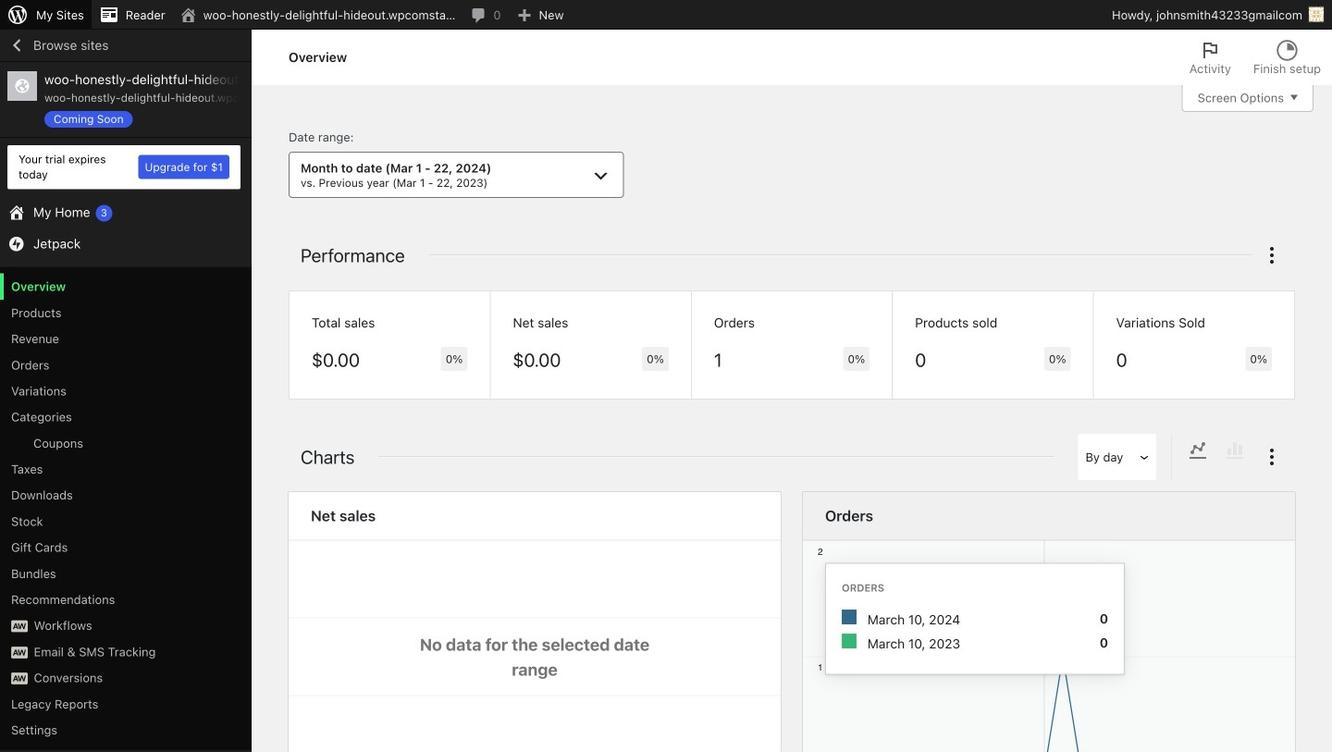 Task type: describe. For each thing, give the bounding box(es) containing it.
performance indicators menu
[[289, 291, 1296, 400]]

choose which charts to display image
[[1262, 446, 1284, 469]]

line chart image
[[1188, 440, 1210, 462]]

1 automatewoo element from the top
[[11, 621, 28, 633]]



Task type: vqa. For each thing, say whether or not it's contained in the screenshot.
field
no



Task type: locate. For each thing, give the bounding box(es) containing it.
toolbar navigation
[[0, 0, 1333, 33]]

1 vertical spatial automatewoo element
[[11, 647, 28, 659]]

tab list
[[1179, 30, 1333, 85]]

automatewoo element
[[11, 621, 28, 633], [11, 647, 28, 659], [11, 673, 28, 685]]

3 automatewoo element from the top
[[11, 673, 28, 685]]

0 vertical spatial automatewoo element
[[11, 621, 28, 633]]

main menu navigation
[[0, 30, 252, 753]]

choose which analytics to display and the section name image
[[1262, 245, 1284, 267]]

2 vertical spatial automatewoo element
[[11, 673, 28, 685]]

2 automatewoo element from the top
[[11, 647, 28, 659]]

bar chart image
[[1225, 440, 1247, 462]]

menu bar
[[1173, 434, 1262, 481]]



